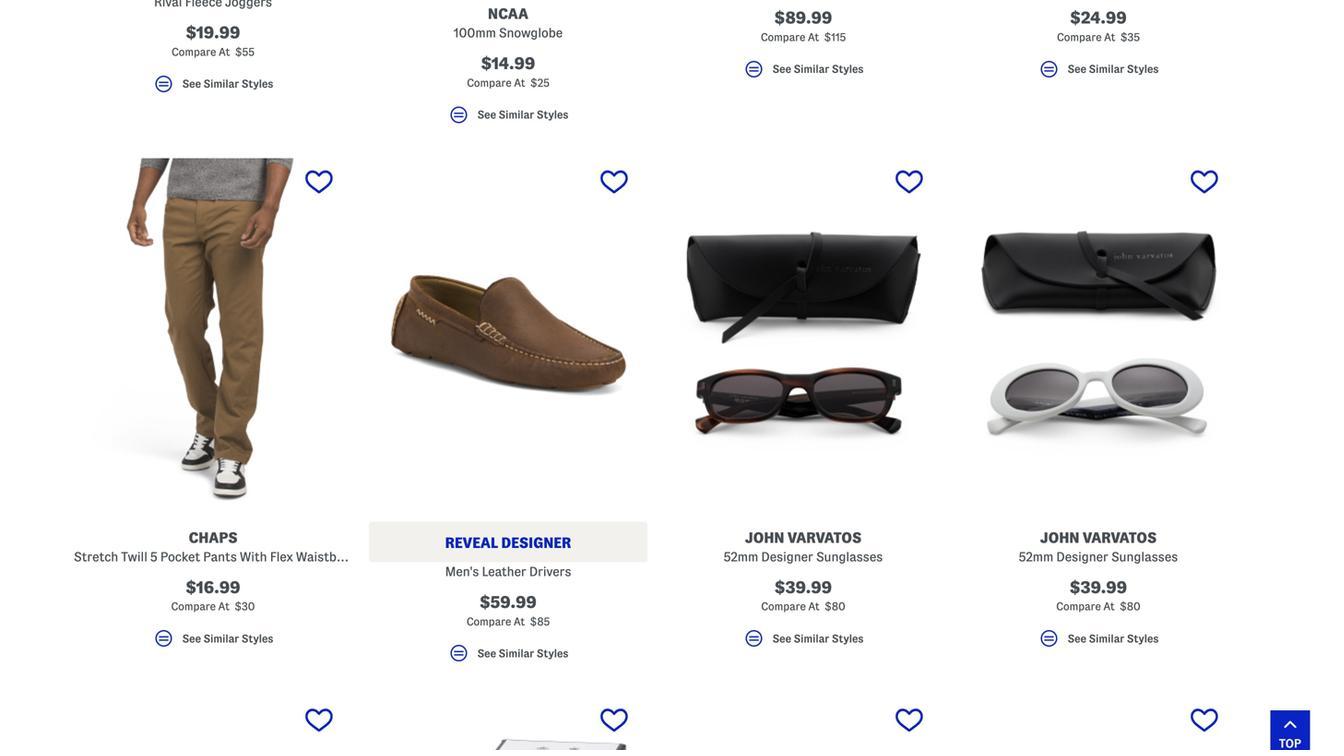 Task type: locate. For each thing, give the bounding box(es) containing it.
see similar styles down $25
[[478, 109, 569, 120]]

see similar styles down $85
[[478, 648, 569, 659]]

styles
[[832, 63, 864, 75], [1127, 63, 1159, 75], [242, 78, 273, 90], [537, 109, 569, 120], [242, 633, 273, 644], [832, 633, 864, 644], [1127, 633, 1159, 644], [537, 648, 569, 659]]

styles inside chaps stretch twill 5 pocket pants with flex waistband $16.99 compare at              $30 element
[[242, 633, 273, 644]]

men's  made in brazil leather danridge double monk strap oxfords image
[[74, 697, 352, 750]]

styles for see similar styles button above "men's casual moccasins" image
[[1127, 633, 1159, 644]]

see down $59.99 compare at              $85
[[478, 648, 496, 659]]

see
[[773, 63, 792, 75], [1068, 63, 1087, 75], [182, 78, 201, 90], [478, 109, 496, 120], [182, 633, 201, 644], [773, 633, 792, 644], [1068, 633, 1087, 644], [478, 648, 496, 659]]

similar down $85
[[499, 648, 534, 659]]

see down $19.99 compare at              $55
[[182, 78, 201, 90]]

compare
[[761, 31, 806, 43], [1057, 31, 1102, 43], [172, 46, 216, 57], [467, 77, 512, 88], [171, 601, 216, 612], [761, 601, 806, 612], [1057, 601, 1101, 612], [467, 616, 511, 627]]

5
[[150, 550, 157, 563]]

similar down $55
[[204, 78, 239, 90]]

styles inside rival fleece joggers $19.99 compare at              $55 element
[[242, 78, 273, 90]]

john varvatos 52mm designer sunglasses $39.99 compare at              $80 element
[[664, 158, 943, 658], [959, 158, 1238, 658]]

1 horizontal spatial john
[[1040, 529, 1080, 545]]

0 horizontal spatial sunglasses
[[816, 550, 883, 563]]

$80 for see similar styles button on top of men's ripstop mid boots image at the bottom of the page
[[825, 601, 846, 612]]

see similar styles down $35
[[1068, 63, 1159, 75]]

john
[[745, 529, 785, 545], [1040, 529, 1080, 545]]

1 horizontal spatial 52mm designer sunglasses image
[[959, 158, 1238, 507]]

1 sunglasses from the left
[[816, 550, 883, 563]]

similar down $25
[[499, 109, 534, 120]]

2 $39.99 compare at              $80 from the left
[[1057, 578, 1141, 612]]

$55
[[235, 46, 255, 57]]

john varvatos 52mm designer sunglasses
[[724, 529, 883, 563], [1019, 529, 1178, 563]]

1 horizontal spatial $80
[[1120, 601, 1141, 612]]

0 horizontal spatial $39.99 compare at              $80
[[761, 578, 846, 612]]

see similar styles button up "men's casual moccasins" image
[[959, 628, 1238, 658]]

designer
[[501, 534, 571, 551], [761, 550, 814, 563], [1057, 550, 1109, 563]]

$89.99
[[775, 9, 832, 27]]

0 horizontal spatial john varvatos 52mm designer sunglasses $39.99 compare at              $80 element
[[664, 158, 943, 658]]

compare inside $24.99 compare at              $35
[[1057, 31, 1102, 43]]

0 horizontal spatial 52mm
[[724, 550, 759, 563]]

see inside chaps stretch twill 5 pocket pants with flex waistband $16.99 compare at              $30 element
[[182, 633, 201, 644]]

see similar styles button down $19.99 compare at              $55
[[74, 73, 352, 103]]

1 horizontal spatial john varvatos 52mm designer sunglasses
[[1019, 529, 1178, 563]]

styles for see similar styles button below $24.99 compare at              $35
[[1127, 63, 1159, 75]]

$80
[[825, 601, 846, 612], [1120, 601, 1141, 612]]

2 sunglasses from the left
[[1112, 550, 1178, 563]]

styles inside reveal designer men's leather drivers $59.99 compare at              $85 element
[[537, 648, 569, 659]]

john varvatos 52mm designer sunglasses for first john varvatos 52mm designer sunglasses $39.99 compare at              $80 element from the right
[[1019, 529, 1178, 563]]

sunglasses for 2nd john varvatos 52mm designer sunglasses $39.99 compare at              $80 element from right 52mm designer sunglasses image
[[816, 550, 883, 563]]

varvatos
[[788, 529, 862, 545], [1083, 529, 1157, 545]]

flex
[[270, 550, 293, 563]]

$80 for see similar styles button above "men's casual moccasins" image
[[1120, 601, 1141, 612]]

drivers
[[529, 564, 571, 578]]

keen $89.99 compare at              $115 element
[[664, 0, 943, 88]]

see similar styles inside sperry $24.99 compare at              $35 element
[[1068, 63, 1159, 75]]

chaps stretch twill 5 pocket pants with flex waistband $16.99 compare at              $30 element
[[74, 158, 358, 658]]

see similar styles down $115
[[773, 63, 864, 75]]

styles for see similar styles button on top of men's ripstop mid boots image at the bottom of the page
[[832, 633, 864, 644]]

styles inside keen $89.99 compare at              $115 element
[[832, 63, 864, 75]]

0 horizontal spatial john varvatos 52mm designer sunglasses
[[724, 529, 883, 563]]

ncaa 100mm snowglobe
[[454, 5, 563, 39]]

similar down $115
[[794, 63, 830, 75]]

0 horizontal spatial 52mm designer sunglasses image
[[664, 158, 943, 507]]

$39.99 for 2nd john varvatos 52mm designer sunglasses $39.99 compare at              $80 element from right
[[775, 578, 832, 596]]

$39.99 compare at              $80
[[761, 578, 846, 612], [1057, 578, 1141, 612]]

ncaa
[[488, 5, 529, 21]]

see similar styles button up men's ripstop mid boots image at the bottom of the page
[[664, 628, 943, 658]]

0 horizontal spatial john
[[745, 529, 785, 545]]

1 horizontal spatial varvatos
[[1083, 529, 1157, 545]]

$39.99
[[775, 578, 832, 596], [1070, 578, 1128, 596]]

1 john varvatos 52mm designer sunglasses from the left
[[724, 529, 883, 563]]

compare inside the $89.99 compare at              $115
[[761, 31, 806, 43]]

styles inside ncaa 100mm snowglobe $14.99 compare at              $25 element
[[537, 109, 569, 120]]

$14.99
[[481, 54, 535, 72]]

2 52mm designer sunglasses image from the left
[[959, 158, 1238, 507]]

chaps stretch twill 5 pocket pants with flex waistband
[[74, 529, 358, 563]]

see similar styles inside chaps stretch twill 5 pocket pants with flex waistband $16.99 compare at              $30 element
[[182, 633, 273, 644]]

1 horizontal spatial $39.99 compare at              $80
[[1057, 578, 1141, 612]]

john for 2nd john varvatos 52mm designer sunglasses $39.99 compare at              $80 element from right
[[745, 529, 785, 545]]

similar inside chaps stretch twill 5 pocket pants with flex waistband $16.99 compare at              $30 element
[[204, 633, 239, 644]]

$19.99
[[186, 23, 240, 41]]

stretch
[[74, 550, 118, 563]]

see inside ncaa 100mm snowglobe $14.99 compare at              $25 element
[[478, 109, 496, 120]]

similar inside keen $89.99 compare at              $115 element
[[794, 63, 830, 75]]

1 $39.99 compare at              $80 from the left
[[761, 578, 846, 612]]

see similar styles
[[773, 63, 864, 75], [1068, 63, 1159, 75], [182, 78, 273, 90], [478, 109, 569, 120], [182, 633, 273, 644], [773, 633, 864, 644], [1068, 633, 1159, 644], [478, 648, 569, 659]]

similar inside rival fleece joggers $19.99 compare at              $55 element
[[204, 78, 239, 90]]

styles for see similar styles button underneath $19.99 compare at              $55
[[242, 78, 273, 90]]

see down $24.99 compare at              $35
[[1068, 63, 1087, 75]]

2 john from the left
[[1040, 529, 1080, 545]]

52mm for 2nd john varvatos 52mm designer sunglasses $39.99 compare at              $80 element from right
[[724, 550, 759, 563]]

similar up "men's casual moccasins" image
[[1089, 633, 1125, 644]]

52mm
[[724, 550, 759, 563], [1019, 550, 1054, 563]]

0 horizontal spatial $80
[[825, 601, 846, 612]]

compare inside $19.99 compare at              $55
[[172, 46, 216, 57]]

2 52mm from the left
[[1019, 550, 1054, 563]]

see similar styles down $30 at the left of page
[[182, 633, 273, 644]]

men's leather drivers image
[[369, 158, 648, 507]]

1 52mm designer sunglasses image from the left
[[664, 158, 943, 507]]

styles for see similar styles button under the $89.99 compare at              $115
[[832, 63, 864, 75]]

see similar styles button down $24.99 compare at              $35
[[959, 58, 1238, 88]]

varvatos for first john varvatos 52mm designer sunglasses $39.99 compare at              $80 element from the right
[[1083, 529, 1157, 545]]

1 john from the left
[[745, 529, 785, 545]]

0 horizontal spatial $39.99
[[775, 578, 832, 596]]

1 $39.99 from the left
[[775, 578, 832, 596]]

sunglasses
[[816, 550, 883, 563], [1112, 550, 1178, 563]]

similar down $35
[[1089, 63, 1125, 75]]

$19.99 compare at              $55
[[172, 23, 255, 57]]

2 $80 from the left
[[1120, 601, 1141, 612]]

$59.99
[[480, 593, 537, 611]]

see inside sperry $24.99 compare at              $35 element
[[1068, 63, 1087, 75]]

similar
[[794, 63, 830, 75], [1089, 63, 1125, 75], [204, 78, 239, 90], [499, 109, 534, 120], [204, 633, 239, 644], [794, 633, 830, 644], [1089, 633, 1125, 644], [499, 648, 534, 659]]

see similar styles button down $16.99 compare at              $30
[[74, 628, 352, 658]]

1 horizontal spatial $39.99
[[1070, 578, 1128, 596]]

1 horizontal spatial john varvatos 52mm designer sunglasses $39.99 compare at              $80 element
[[959, 158, 1238, 658]]

pocket
[[160, 550, 200, 563]]

0 horizontal spatial varvatos
[[788, 529, 862, 545]]

52mm designer sunglasses image
[[664, 158, 943, 507], [959, 158, 1238, 507]]

see down the $89.99 compare at              $115
[[773, 63, 792, 75]]

2 $39.99 from the left
[[1070, 578, 1128, 596]]

men's leather drivers
[[445, 564, 571, 578]]

john for first john varvatos 52mm designer sunglasses $39.99 compare at              $80 element from the right
[[1040, 529, 1080, 545]]

see down $16.99 compare at              $30
[[182, 633, 201, 644]]

see similar styles inside reveal designer men's leather drivers $59.99 compare at              $85 element
[[478, 648, 569, 659]]

similar inside ncaa 100mm snowglobe $14.99 compare at              $25 element
[[499, 109, 534, 120]]

1 horizontal spatial 52mm
[[1019, 550, 1054, 563]]

styles inside sperry $24.99 compare at              $35 element
[[1127, 63, 1159, 75]]

see similar styles button
[[664, 58, 943, 88], [959, 58, 1238, 88], [74, 73, 352, 103], [369, 104, 648, 134], [74, 628, 352, 658], [664, 628, 943, 658], [959, 628, 1238, 658], [369, 642, 648, 673]]

$16.99
[[186, 578, 240, 596]]

see down $14.99 compare at              $25
[[478, 109, 496, 120]]

1 horizontal spatial sunglasses
[[1112, 550, 1178, 563]]

1 $80 from the left
[[825, 601, 846, 612]]

2 john varvatos 52mm designer sunglasses from the left
[[1019, 529, 1178, 563]]

see similar styles down $55
[[182, 78, 273, 90]]

made in france 2.5oz the world according to arthur eau de parfum image
[[369, 697, 648, 750]]

twill
[[121, 550, 147, 563]]

1 varvatos from the left
[[788, 529, 862, 545]]

0 horizontal spatial designer
[[501, 534, 571, 551]]

$35
[[1121, 31, 1140, 43]]

similar down $30 at the left of page
[[204, 633, 239, 644]]

see similar styles inside rival fleece joggers $19.99 compare at              $55 element
[[182, 78, 273, 90]]

see similar styles up men's ripstop mid boots image at the bottom of the page
[[773, 633, 864, 644]]

2 varvatos from the left
[[1083, 529, 1157, 545]]

chaps
[[189, 529, 238, 545]]

1 52mm from the left
[[724, 550, 759, 563]]



Task type: vqa. For each thing, say whether or not it's contained in the screenshot.
$24.99 compare at              $35 on the top of the page
yes



Task type: describe. For each thing, give the bounding box(es) containing it.
men's ripstop mid boots image
[[664, 697, 943, 750]]

waistband
[[296, 550, 358, 563]]

52mm for first john varvatos 52mm designer sunglasses $39.99 compare at              $80 element from the right
[[1019, 550, 1054, 563]]

$39.99 compare at              $80 for 2nd john varvatos 52mm designer sunglasses $39.99 compare at              $80 element from right
[[761, 578, 846, 612]]

$24.99
[[1070, 9, 1127, 27]]

compare inside $14.99 compare at              $25
[[467, 77, 512, 88]]

$115
[[824, 31, 846, 43]]

$30
[[235, 601, 255, 612]]

52mm designer sunglasses image for first john varvatos 52mm designer sunglasses $39.99 compare at              $80 element from the right
[[959, 158, 1238, 507]]

see similar styles inside keen $89.99 compare at              $115 element
[[773, 63, 864, 75]]

see similar styles button down the $89.99 compare at              $115
[[664, 58, 943, 88]]

see similar styles up "men's casual moccasins" image
[[1068, 633, 1159, 644]]

sperry $24.99 compare at              $35 element
[[959, 0, 1238, 88]]

reveal designer men's leather drivers $59.99 compare at              $85 element
[[369, 158, 648, 673]]

men's casual moccasins image
[[959, 697, 1238, 750]]

similar up men's ripstop mid boots image at the bottom of the page
[[794, 633, 830, 644]]

styles for see similar styles button inside chaps stretch twill 5 pocket pants with flex waistband $16.99 compare at              $30 element
[[242, 633, 273, 644]]

styles for see similar styles button underneath $14.99 compare at              $25
[[537, 109, 569, 120]]

$89.99 compare at              $115
[[761, 9, 846, 43]]

styles for see similar styles button under $59.99 compare at              $85
[[537, 648, 569, 659]]

reveal
[[445, 534, 498, 551]]

with
[[240, 550, 267, 563]]

100mm
[[454, 26, 496, 39]]

52mm designer sunglasses image for 2nd john varvatos 52mm designer sunglasses $39.99 compare at              $80 element from right
[[664, 158, 943, 507]]

see similar styles button down $14.99 compare at              $25
[[369, 104, 648, 134]]

leather
[[482, 564, 527, 578]]

see similar styles button inside chaps stretch twill 5 pocket pants with flex waistband $16.99 compare at              $30 element
[[74, 628, 352, 658]]

see inside keen $89.99 compare at              $115 element
[[773, 63, 792, 75]]

see up "men's casual moccasins" image
[[1068, 633, 1087, 644]]

$59.99 compare at              $85
[[467, 593, 550, 627]]

similar inside reveal designer men's leather drivers $59.99 compare at              $85 element
[[499, 648, 534, 659]]

$16.99 compare at              $30
[[171, 578, 255, 612]]

1 horizontal spatial designer
[[761, 550, 814, 563]]

$24.99 compare at              $35
[[1057, 9, 1140, 43]]

2 john varvatos 52mm designer sunglasses $39.99 compare at              $80 element from the left
[[959, 158, 1238, 658]]

stretch twill 5 pocket pants with flex waistband image
[[74, 158, 352, 507]]

$39.99 compare at              $80 for first john varvatos 52mm designer sunglasses $39.99 compare at              $80 element from the right
[[1057, 578, 1141, 612]]

pants
[[203, 550, 237, 563]]

snowglobe
[[499, 26, 563, 39]]

similar inside sperry $24.99 compare at              $35 element
[[1089, 63, 1125, 75]]

see up men's ripstop mid boots image at the bottom of the page
[[773, 633, 792, 644]]

compare inside $16.99 compare at              $30
[[171, 601, 216, 612]]

see similar styles inside ncaa 100mm snowglobe $14.99 compare at              $25 element
[[478, 109, 569, 120]]

$85
[[530, 616, 550, 627]]

$25
[[530, 77, 550, 88]]

2 horizontal spatial designer
[[1057, 550, 1109, 563]]

see similar styles button down $59.99 compare at              $85
[[369, 642, 648, 673]]

compare inside $59.99 compare at              $85
[[467, 616, 511, 627]]

see inside reveal designer men's leather drivers $59.99 compare at              $85 element
[[478, 648, 496, 659]]

reveal designer
[[445, 534, 571, 551]]

rival fleece joggers $19.99 compare at              $55 element
[[74, 0, 352, 103]]

$39.99 for first john varvatos 52mm designer sunglasses $39.99 compare at              $80 element from the right
[[1070, 578, 1128, 596]]

men's
[[445, 564, 479, 578]]

john varvatos 52mm designer sunglasses for 2nd john varvatos 52mm designer sunglasses $39.99 compare at              $80 element from right
[[724, 529, 883, 563]]

ncaa 100mm snowglobe $14.99 compare at              $25 element
[[369, 0, 648, 134]]

sunglasses for 52mm designer sunglasses image for first john varvatos 52mm designer sunglasses $39.99 compare at              $80 element from the right
[[1112, 550, 1178, 563]]

see inside rival fleece joggers $19.99 compare at              $55 element
[[182, 78, 201, 90]]

1 john varvatos 52mm designer sunglasses $39.99 compare at              $80 element from the left
[[664, 158, 943, 658]]

varvatos for 2nd john varvatos 52mm designer sunglasses $39.99 compare at              $80 element from right
[[788, 529, 862, 545]]

$14.99 compare at              $25
[[467, 54, 550, 88]]



